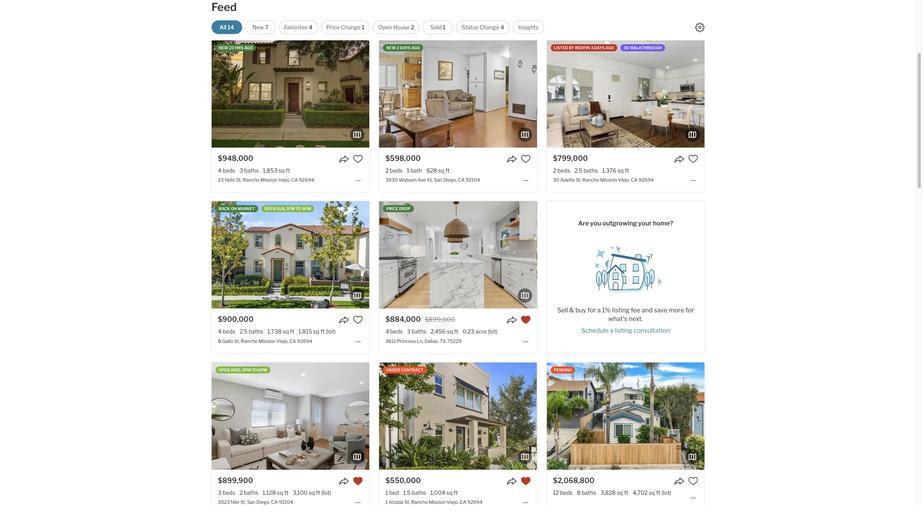 Task type: describe. For each thing, give the bounding box(es) containing it.
st, for $899,900
[[241, 499, 246, 505]]

$884,000
[[386, 315, 421, 324]]

&
[[570, 307, 575, 314]]

4 for $884,000
[[386, 328, 389, 335]]

2 inside open house radio
[[411, 24, 415, 31]]

1,815 sq ft (lot)
[[299, 328, 336, 335]]

(lot) right acre
[[488, 328, 498, 335]]

$899,900
[[218, 476, 253, 485]]

rancho for $948,000
[[243, 177, 260, 183]]

2 photo of 30 adelfa st, rancho mission viejo, ca 92694 image from the left
[[547, 40, 705, 148]]

1 photo of 3611 princess ln, dallas, tx 75229 image from the left
[[222, 201, 380, 309]]

(lot) for $900,000
[[326, 328, 336, 335]]

1 photo of 30 adelfa st, rancho mission viejo, ca 92694 image from the left
[[389, 40, 547, 148]]

favorite button checkbox for $948,000
[[353, 154, 363, 164]]

bed
[[390, 489, 399, 496]]

Price Change radio
[[321, 20, 370, 34]]

1 vertical spatial 92104
[[279, 499, 293, 505]]

3 photo of property in san diego, ca 92104 image from the left
[[705, 362, 863, 470]]

2 photo of 23 nido st, rancho mission viejo, ca 92694 image from the left
[[212, 40, 370, 148]]

1 for bath
[[407, 167, 410, 174]]

(lot) for $2,068,800
[[662, 489, 672, 496]]

ft for $799,000
[[625, 167, 630, 174]]

a inside 'sell & buy for a 1% listing fee and save more for what's next.'
[[598, 307, 601, 314]]

favorite button image for $598,000
[[521, 154, 531, 164]]

828 sq ft
[[427, 167, 450, 174]]

Favorites radio
[[279, 20, 318, 34]]

dallas,
[[425, 338, 439, 344]]

bath
[[411, 167, 422, 174]]

4 inside favorites option
[[309, 24, 313, 31]]

3,828 sq ft
[[601, 489, 629, 496]]

1,853
[[263, 167, 278, 174]]

3523
[[218, 499, 230, 505]]

sq right 3,100
[[309, 489, 315, 496]]

Insights radio
[[513, 20, 544, 34]]

1 photo of property in san diego, ca 92104 image from the left
[[389, 362, 547, 470]]

$799,000
[[553, 154, 588, 162]]

12 beds
[[553, 489, 573, 496]]

92694 for $550,000
[[468, 499, 483, 505]]

1 bath
[[407, 167, 422, 174]]

rancho for $900,000
[[241, 338, 258, 344]]

sell & buy for a 1% listing fee and save more for what's next.
[[558, 307, 694, 323]]

beds for $799,000
[[558, 167, 571, 174]]

mission for $948,000
[[261, 177, 278, 183]]

3 beds
[[218, 489, 235, 496]]

status
[[462, 24, 479, 31]]

mission for $900,000
[[259, 338, 276, 344]]

1 photo of 8 gallo st, rancho mission viejo, ca 92694 image from the left
[[54, 201, 212, 309]]

ca for $550,000
[[460, 499, 467, 505]]

ft for $900,000
[[290, 328, 294, 335]]

open wed, 3pm to 6pm
[[219, 367, 267, 372]]

open for open sun, 1pm to 4pm
[[265, 206, 276, 211]]

favorite button image for $799,000
[[689, 154, 699, 164]]

3 photo of 3523 nile st, san diego, ca 92104 image from the left
[[370, 362, 527, 470]]

1 for from the left
[[588, 307, 596, 314]]

baths for $799,000
[[584, 167, 598, 174]]

1 photo of 1 alzada st, rancho mission viejo, ca 92694 image from the left
[[222, 362, 380, 470]]

Sold radio
[[423, 20, 454, 34]]

3,100 sq ft (lot)
[[293, 489, 331, 496]]

option group containing all
[[212, 20, 544, 34]]

1,376 sq ft
[[603, 167, 630, 174]]

sold
[[431, 24, 442, 31]]

2 photo of 3523 nile st, san diego, ca 92104 image from the left
[[212, 362, 370, 470]]

1 alzada st, rancho mission viejo, ca 92694
[[386, 499, 483, 505]]

favorite button image for $2,068,800
[[689, 476, 699, 486]]

1 horizontal spatial san
[[434, 177, 443, 183]]

market
[[238, 206, 255, 211]]

sq for $2,068,800
[[617, 489, 623, 496]]

92694 for $799,000
[[639, 177, 654, 183]]

rancho for $799,000
[[583, 177, 600, 183]]

wed,
[[231, 367, 241, 372]]

tx
[[440, 338, 446, 344]]

3 down $948,000
[[240, 167, 243, 174]]

7
[[265, 24, 269, 31]]

beds for $899,900
[[223, 489, 235, 496]]

ft for $550,000
[[454, 489, 458, 496]]

nile
[[231, 499, 240, 505]]

New radio
[[245, 20, 276, 34]]

$899,000
[[425, 316, 455, 324]]

1,004 sq ft
[[431, 489, 458, 496]]

sq for $948,000
[[279, 167, 285, 174]]

ft for $948,000
[[286, 167, 290, 174]]

2 up 30
[[553, 167, 557, 174]]

ft for $884,000
[[454, 328, 459, 335]]

3611 princess ln, dallas, tx 75229
[[386, 338, 462, 344]]

back on market
[[219, 206, 255, 211]]

2 baths
[[240, 489, 259, 496]]

12
[[553, 489, 559, 496]]

2 up 3930
[[386, 167, 389, 174]]

open
[[379, 24, 392, 31]]

1 days from the left
[[400, 45, 411, 50]]

st, for $799,000
[[576, 177, 582, 183]]

favorite button checkbox for $884,000
[[521, 315, 531, 325]]

favorite button checkbox for $550,000
[[521, 476, 531, 486]]

1,853 sq ft
[[263, 167, 290, 174]]

fee
[[631, 307, 641, 314]]

are you outgrowing your home?
[[579, 219, 674, 227]]

hrs
[[235, 45, 244, 50]]

23 nido st, rancho mission viejo, ca 92694
[[218, 177, 314, 183]]

1.5 baths
[[404, 489, 426, 496]]

price
[[387, 206, 399, 211]]

8 gallo st, rancho mission viejo, ca 92694
[[218, 338, 312, 344]]

outgrowing
[[603, 219, 637, 227]]

2.5 baths for $799,000
[[575, 167, 598, 174]]

1,815
[[299, 328, 312, 335]]

new 2 days ago
[[387, 45, 420, 50]]

favorite button checkbox for $900,000
[[353, 315, 363, 325]]

favorite button image for $550,000
[[521, 476, 531, 486]]

75229
[[447, 338, 462, 344]]

adelfa
[[561, 177, 575, 183]]

price change 1
[[327, 24, 365, 31]]

3 photo of 23 nido st, rancho mission viejo, ca 92694 image from the left
[[370, 40, 527, 148]]

1 horizontal spatial 92104
[[466, 177, 480, 183]]

2,456
[[431, 328, 446, 335]]

3523 nile st, san diego, ca 92104
[[218, 499, 293, 505]]

1 horizontal spatial 23
[[229, 45, 234, 50]]

consultation
[[634, 327, 670, 334]]

1 photo of 3523 nile st, san diego, ca 92104 image from the left
[[54, 362, 212, 470]]

Open House radio
[[373, 20, 420, 34]]

3611
[[386, 338, 396, 344]]

ago for $948,000
[[244, 45, 253, 50]]

3 ago from the left
[[606, 45, 615, 50]]

to for 6pm
[[252, 367, 257, 372]]

st, for $948,000
[[236, 177, 242, 183]]

2 beds for $598,000
[[386, 167, 403, 174]]

price
[[327, 24, 340, 31]]

favorite button image for $884,000
[[521, 315, 531, 325]]

3d walkthrough
[[624, 45, 662, 50]]

1 inside sold radio
[[443, 24, 446, 31]]

buy
[[576, 307, 587, 314]]

ft for $2,068,800
[[625, 489, 629, 496]]

1.5
[[404, 489, 411, 496]]

baths for $900,000
[[249, 328, 263, 335]]

3 right redfin
[[591, 45, 594, 50]]

0 vertical spatial diego,
[[444, 177, 457, 183]]

3d
[[624, 45, 630, 50]]

4pm
[[302, 206, 311, 211]]

ft for $598,000
[[446, 167, 450, 174]]

open house 2
[[379, 24, 415, 31]]

Status Change radio
[[457, 20, 510, 34]]

1,376
[[603, 167, 617, 174]]

drop
[[399, 206, 411, 211]]

all
[[220, 24, 227, 31]]

feed
[[212, 0, 237, 14]]

baths for $550,000
[[412, 489, 426, 496]]

ago for $598,000
[[412, 45, 420, 50]]

ft right 3,100
[[316, 489, 320, 496]]

4 for $900,000
[[218, 328, 222, 335]]

mission for $550,000
[[429, 499, 446, 505]]

2 days from the left
[[595, 45, 605, 50]]



Task type: locate. For each thing, give the bounding box(es) containing it.
open
[[265, 206, 276, 211], [219, 367, 230, 372]]

viejo,
[[279, 177, 291, 183], [618, 177, 630, 183], [277, 338, 289, 344], [447, 499, 459, 505]]

st, right gallo
[[234, 338, 240, 344]]

0 horizontal spatial 23
[[218, 177, 224, 183]]

ft right 1,853
[[286, 167, 290, 174]]

photo of 3930 wabash ave #1, san diego, ca 92104 image
[[222, 40, 380, 148], [380, 40, 537, 148], [537, 40, 695, 148]]

ft left 3,100
[[284, 489, 289, 496]]

favorite button image for $948,000
[[353, 154, 363, 164]]

a
[[598, 307, 601, 314], [610, 327, 614, 334]]

2,456 sq ft
[[431, 328, 459, 335]]

mission for $799,000
[[601, 177, 617, 183]]

4
[[309, 24, 313, 31], [501, 24, 505, 31], [218, 167, 222, 174], [218, 328, 222, 335], [386, 328, 389, 335]]

change
[[341, 24, 361, 31], [480, 24, 500, 31]]

1 change from the left
[[341, 24, 361, 31]]

1 horizontal spatial 8
[[577, 489, 581, 496]]

3930 wabash ave #1, san diego, ca 92104
[[386, 177, 480, 183]]

2 photo of 3611 princess ln, dallas, tx 75229 image from the left
[[380, 201, 537, 309]]

0 vertical spatial 2.5 baths
[[575, 167, 598, 174]]

1 horizontal spatial for
[[686, 307, 694, 314]]

change right status
[[480, 24, 500, 31]]

sq for $598,000
[[439, 167, 445, 174]]

ca for $799,000
[[631, 177, 638, 183]]

beds
[[223, 167, 235, 174], [390, 167, 403, 174], [558, 167, 571, 174], [223, 328, 235, 335], [391, 328, 403, 335], [223, 489, 235, 496], [560, 489, 573, 496]]

1,128
[[263, 489, 276, 496]]

4 right favorites
[[309, 24, 313, 31]]

0 horizontal spatial favorite button image
[[353, 476, 363, 486]]

on
[[231, 206, 237, 211]]

you
[[591, 219, 602, 227]]

4 beds for $900,000
[[218, 328, 235, 335]]

beds for $2,068,800
[[560, 489, 573, 496]]

princess
[[397, 338, 416, 344]]

photo of 30 adelfa st, rancho mission viejo, ca 92694 image
[[389, 40, 547, 148], [547, 40, 705, 148], [705, 40, 863, 148]]

4 beds up the 3611
[[386, 328, 403, 335]]

4 left insights
[[501, 24, 505, 31]]

ago right hrs
[[244, 45, 253, 50]]

a down what's
[[610, 327, 614, 334]]

8 down $2,068,800
[[577, 489, 581, 496]]

4 down $948,000
[[218, 167, 222, 174]]

1 horizontal spatial a
[[610, 327, 614, 334]]

0 vertical spatial 8
[[218, 338, 221, 344]]

sq right 1,853
[[279, 167, 285, 174]]

1,738 sq ft
[[268, 328, 294, 335]]

sq up '75229'
[[447, 328, 453, 335]]

1 2 beds from the left
[[386, 167, 403, 174]]

beds up gallo
[[223, 328, 235, 335]]

ca for $598,000
[[458, 177, 465, 183]]

3 baths for $948,000
[[240, 167, 259, 174]]

ln,
[[417, 338, 424, 344]]

2 2 beds from the left
[[553, 167, 571, 174]]

diego, down 1,128
[[257, 499, 270, 505]]

viejo, down 1,376 sq ft
[[618, 177, 630, 183]]

favorite button checkbox for $899,900
[[353, 476, 363, 486]]

2 photo of property in san diego, ca 92104 image from the left
[[547, 362, 705, 470]]

change right price on the top of page
[[341, 24, 361, 31]]

1 inside price change option
[[362, 24, 365, 31]]

baths for $2,068,800
[[582, 489, 597, 496]]

photo of 8 gallo st, rancho mission viejo, ca 92694 image
[[54, 201, 212, 309], [212, 201, 370, 309], [370, 201, 527, 309]]

30
[[553, 177, 560, 183]]

1,128 sq ft
[[263, 489, 289, 496]]

st, right nido on the left
[[236, 177, 242, 183]]

mission down 1,738
[[259, 338, 276, 344]]

0 vertical spatial san
[[434, 177, 443, 183]]

8 baths
[[577, 489, 597, 496]]

viejo, for $948,000
[[279, 177, 291, 183]]

listing down what's
[[615, 327, 633, 334]]

0 horizontal spatial new
[[219, 45, 229, 50]]

1 horizontal spatial ago
[[412, 45, 420, 50]]

beds for $884,000
[[391, 328, 403, 335]]

sq right 1,815
[[313, 328, 320, 335]]

insights
[[519, 24, 539, 31]]

photo of property in san diego, ca 92104 image
[[389, 362, 547, 470], [547, 362, 705, 470], [705, 362, 863, 470]]

1 horizontal spatial 2 beds
[[553, 167, 571, 174]]

0 vertical spatial favorite button checkbox
[[353, 154, 363, 164]]

change inside radio
[[480, 24, 500, 31]]

to for 4pm
[[296, 206, 301, 211]]

2 horizontal spatial ago
[[606, 45, 615, 50]]

ft right 1,815
[[321, 328, 325, 335]]

1 photo of 23 nido st, rancho mission viejo, ca 92694 image from the left
[[54, 40, 212, 148]]

1 new from the left
[[219, 45, 229, 50]]

2 beds for $799,000
[[553, 167, 571, 174]]

pending
[[554, 367, 573, 372]]

1 horizontal spatial 3 baths
[[407, 328, 427, 335]]

(lot) for $899,900
[[322, 489, 331, 496]]

rancho right gallo
[[241, 338, 258, 344]]

your
[[639, 219, 652, 227]]

sold 1
[[431, 24, 446, 31]]

favorite button image for $899,900
[[353, 476, 363, 486]]

0 vertical spatial 92104
[[466, 177, 480, 183]]

st, for $550,000
[[405, 499, 410, 505]]

0 horizontal spatial 2.5
[[240, 328, 248, 335]]

new
[[252, 24, 264, 31]]

favorite button image
[[521, 315, 531, 325], [353, 476, 363, 486]]

ca for $948,000
[[292, 177, 298, 183]]

1 vertical spatial favorite button checkbox
[[353, 315, 363, 325]]

1 horizontal spatial diego,
[[444, 177, 457, 183]]

mission down 1,853
[[261, 177, 278, 183]]

2.5 up adelfa
[[575, 167, 583, 174]]

redfin
[[576, 45, 590, 50]]

3930
[[386, 177, 398, 183]]

0 horizontal spatial for
[[588, 307, 596, 314]]

92694 for $948,000
[[299, 177, 314, 183]]

1 left open
[[362, 24, 365, 31]]

0 vertical spatial to
[[296, 206, 301, 211]]

2 beds up 3930
[[386, 167, 403, 174]]

1 horizontal spatial 2.5
[[575, 167, 583, 174]]

viejo, for $900,000
[[277, 338, 289, 344]]

ft right 1,376
[[625, 167, 630, 174]]

1 left 'alzada'
[[386, 499, 388, 505]]

viejo, down 1,738 sq ft
[[277, 338, 289, 344]]

(lot) right 1,815
[[326, 328, 336, 335]]

All radio
[[212, 20, 242, 34]]

3 photo of 3611 princess ln, dallas, tx 75229 image from the left
[[537, 201, 695, 309]]

0.23
[[463, 328, 475, 335]]

1 favorite button checkbox from the top
[[353, 154, 363, 164]]

viejo, down 1,853 sq ft
[[279, 177, 291, 183]]

3 baths down $948,000
[[240, 167, 259, 174]]

0 horizontal spatial open
[[219, 367, 230, 372]]

favorites
[[284, 24, 308, 31]]

for right buy
[[588, 307, 596, 314]]

2.5 for $900,000
[[240, 328, 248, 335]]

an image of a house image
[[587, 240, 665, 294]]

sq
[[279, 167, 285, 174], [439, 167, 445, 174], [618, 167, 624, 174], [283, 328, 289, 335], [313, 328, 320, 335], [447, 328, 453, 335], [277, 489, 283, 496], [309, 489, 315, 496], [447, 489, 453, 496], [617, 489, 623, 496], [649, 489, 655, 496]]

ago down open house radio
[[412, 45, 420, 50]]

san down 2 baths
[[247, 499, 256, 505]]

0 vertical spatial a
[[598, 307, 601, 314]]

baths
[[244, 167, 259, 174], [584, 167, 598, 174], [249, 328, 263, 335], [412, 328, 427, 335], [244, 489, 259, 496], [412, 489, 426, 496], [582, 489, 597, 496]]

viejo, for $799,000
[[618, 177, 630, 183]]

2 ago from the left
[[412, 45, 420, 50]]

0 horizontal spatial 8
[[218, 338, 221, 344]]

1 left bath
[[407, 167, 410, 174]]

3 baths
[[240, 167, 259, 174], [407, 328, 427, 335]]

0 horizontal spatial to
[[252, 367, 257, 372]]

favorite button image
[[353, 154, 363, 164], [521, 154, 531, 164], [689, 154, 699, 164], [353, 315, 363, 325], [521, 476, 531, 486], [689, 476, 699, 486]]

nido
[[225, 177, 235, 183]]

(lot) right 3,100
[[322, 489, 331, 496]]

8
[[218, 338, 221, 344], [577, 489, 581, 496]]

0 horizontal spatial san
[[247, 499, 256, 505]]

$884,000 $899,000
[[386, 315, 455, 324]]

$900,000
[[218, 315, 254, 324]]

1,004
[[431, 489, 446, 496]]

ft left 1,815
[[290, 328, 294, 335]]

ft right 1,004 at the left bottom of page
[[454, 489, 458, 496]]

0 horizontal spatial a
[[598, 307, 601, 314]]

1 vertical spatial 3 baths
[[407, 328, 427, 335]]

0 vertical spatial 2.5
[[575, 167, 583, 174]]

ave
[[418, 177, 426, 183]]

0 horizontal spatial ago
[[244, 45, 253, 50]]

option group
[[212, 20, 544, 34]]

2 favorite button checkbox from the top
[[353, 315, 363, 325]]

3 baths for $884,000
[[407, 328, 427, 335]]

3 photo of 1 alzada st, rancho mission viejo, ca 92694 image from the left
[[537, 362, 695, 470]]

1 for alzada
[[386, 499, 388, 505]]

diego, down 828 sq ft
[[444, 177, 457, 183]]

baths for $948,000
[[244, 167, 259, 174]]

change for 1
[[341, 24, 361, 31]]

4 beds up gallo
[[218, 328, 235, 335]]

baths for $884,000
[[412, 328, 427, 335]]

3
[[591, 45, 594, 50], [240, 167, 243, 174], [407, 328, 411, 335], [218, 489, 222, 496]]

to right 1pm
[[296, 206, 301, 211]]

1 vertical spatial 23
[[218, 177, 224, 183]]

new for $948,000
[[219, 45, 229, 50]]

ft up '75229'
[[454, 328, 459, 335]]

0 horizontal spatial 2.5 baths
[[240, 328, 263, 335]]

walkthrough
[[630, 45, 662, 50]]

days down the house on the left top of the page
[[400, 45, 411, 50]]

rancho right nido on the left
[[243, 177, 260, 183]]

4 inside status change radio
[[501, 24, 505, 31]]

30 adelfa st, rancho mission viejo, ca 92694
[[553, 177, 654, 183]]

2 right the house on the left top of the page
[[411, 24, 415, 31]]

0 vertical spatial 23
[[229, 45, 234, 50]]

1 vertical spatial 2.5
[[240, 328, 248, 335]]

change for 4
[[480, 24, 500, 31]]

san
[[434, 177, 443, 183], [247, 499, 256, 505]]

1 vertical spatial a
[[610, 327, 614, 334]]

4 up the 3611
[[386, 328, 389, 335]]

photo of 1 alzada st, rancho mission viejo, ca 92694 image
[[222, 362, 380, 470], [380, 362, 537, 470], [537, 362, 695, 470]]

2 new from the left
[[387, 45, 396, 50]]

1 for bed
[[386, 489, 388, 496]]

favorite button checkbox
[[353, 154, 363, 164], [353, 315, 363, 325]]

0 vertical spatial 3 baths
[[240, 167, 259, 174]]

listing
[[613, 307, 630, 314], [615, 327, 633, 334]]

favorite button checkbox for $2,068,800
[[689, 476, 699, 486]]

#1,
[[427, 177, 433, 183]]

to
[[296, 206, 301, 211], [252, 367, 257, 372]]

23 left nido on the left
[[218, 177, 224, 183]]

days
[[400, 45, 411, 50], [595, 45, 605, 50]]

price drop
[[387, 206, 411, 211]]

3 up princess
[[407, 328, 411, 335]]

1 vertical spatial san
[[247, 499, 256, 505]]

st, for $900,000
[[234, 338, 240, 344]]

status change 4
[[462, 24, 505, 31]]

1,738
[[268, 328, 282, 335]]

0 vertical spatial open
[[265, 206, 276, 211]]

1 ago from the left
[[244, 45, 253, 50]]

beds for $948,000
[[223, 167, 235, 174]]

4,702 sq ft (lot)
[[633, 489, 672, 496]]

8 for 8 gallo st, rancho mission viejo, ca 92694
[[218, 338, 221, 344]]

baths up 8 gallo st, rancho mission viejo, ca 92694
[[249, 328, 263, 335]]

$598,000
[[386, 154, 421, 162]]

sq right 1,128
[[277, 489, 283, 496]]

san right #1,
[[434, 177, 443, 183]]

0 horizontal spatial 92104
[[279, 499, 293, 505]]

beds up adelfa
[[558, 167, 571, 174]]

1 vertical spatial open
[[219, 367, 230, 372]]

1 horizontal spatial open
[[265, 206, 276, 211]]

acre
[[476, 328, 487, 335]]

ft right 4,702 at the bottom right of the page
[[657, 489, 661, 496]]

2 for from the left
[[686, 307, 694, 314]]

2.5 baths for $900,000
[[240, 328, 263, 335]]

1
[[362, 24, 365, 31], [443, 24, 446, 31], [407, 167, 410, 174], [386, 489, 388, 496], [386, 499, 388, 505]]

1 horizontal spatial favorite button image
[[521, 315, 531, 325]]

0 vertical spatial favorite button image
[[521, 315, 531, 325]]

photo of 23 nido st, rancho mission viejo, ca 92694 image
[[54, 40, 212, 148], [212, 40, 370, 148], [370, 40, 527, 148]]

4,702
[[633, 489, 648, 496]]

favorite button checkbox for $598,000
[[521, 154, 531, 164]]

sq for $799,000
[[618, 167, 624, 174]]

beds up 3523
[[223, 489, 235, 496]]

2.5 down $900,000
[[240, 328, 248, 335]]

and
[[642, 307, 653, 314]]

1 horizontal spatial change
[[480, 24, 500, 31]]

sq for $900,000
[[283, 328, 289, 335]]

alzada
[[389, 499, 404, 505]]

3 photo of 8 gallo st, rancho mission viejo, ca 92694 image from the left
[[370, 201, 527, 309]]

beds up nido on the left
[[223, 167, 235, 174]]

baths up 30 adelfa st, rancho mission viejo, ca 92694
[[584, 167, 598, 174]]

2 beds up 30
[[553, 167, 571, 174]]

favorite button checkbox
[[521, 154, 531, 164], [689, 154, 699, 164], [521, 315, 531, 325], [353, 476, 363, 486], [521, 476, 531, 486], [689, 476, 699, 486]]

$550,000
[[386, 476, 421, 485]]

beds for $598,000
[[390, 167, 403, 174]]

92694 for $900,000
[[297, 338, 312, 344]]

3 photo of 3930 wabash ave #1, san diego, ca 92104 image from the left
[[537, 40, 695, 148]]

1 vertical spatial 8
[[577, 489, 581, 496]]

3pm
[[242, 367, 251, 372]]

photo of 3523 nile st, san diego, ca 92104 image
[[54, 362, 212, 470], [212, 362, 370, 470], [370, 362, 527, 470]]

what's
[[609, 315, 628, 323]]

8 for 8 baths
[[577, 489, 581, 496]]

wabash
[[399, 177, 417, 183]]

1 horizontal spatial 2.5 baths
[[575, 167, 598, 174]]

house
[[394, 24, 410, 31]]

$2,068,800
[[553, 476, 595, 485]]

st,
[[236, 177, 242, 183], [576, 177, 582, 183], [234, 338, 240, 344], [241, 499, 246, 505], [405, 499, 410, 505]]

4 for $948,000
[[218, 167, 222, 174]]

0 horizontal spatial days
[[400, 45, 411, 50]]

save
[[654, 307, 668, 314]]

$948,000
[[218, 154, 253, 162]]

favorite button image for $900,000
[[353, 315, 363, 325]]

back
[[219, 206, 230, 211]]

for right more
[[686, 307, 694, 314]]

favorite button checkbox for $799,000
[[689, 154, 699, 164]]

under
[[387, 367, 401, 372]]

days right redfin
[[595, 45, 605, 50]]

(lot)
[[326, 328, 336, 335], [488, 328, 498, 335], [322, 489, 331, 496], [662, 489, 672, 496]]

23 left hrs
[[229, 45, 234, 50]]

sq for $899,900
[[277, 489, 283, 496]]

change inside option
[[341, 24, 361, 31]]

for
[[588, 307, 596, 314], [686, 307, 694, 314]]

1 vertical spatial diego,
[[257, 499, 270, 505]]

st, down 1.5
[[405, 499, 410, 505]]

schedule
[[582, 327, 609, 334]]

3 photo of 30 adelfa st, rancho mission viejo, ca 92694 image from the left
[[705, 40, 863, 148]]

mission down 1,376
[[601, 177, 617, 183]]

sq right 1,376
[[618, 167, 624, 174]]

home?
[[654, 219, 674, 227]]

2 photo of 8 gallo st, rancho mission viejo, ca 92694 image from the left
[[212, 201, 370, 309]]

4 beds for $948,000
[[218, 167, 235, 174]]

baths up 23 nido st, rancho mission viejo, ca 92694
[[244, 167, 259, 174]]

1 horizontal spatial days
[[595, 45, 605, 50]]

rancho right adelfa
[[583, 177, 600, 183]]

2.5 baths up 30 adelfa st, rancho mission viejo, ca 92694
[[575, 167, 598, 174]]

ft right 828
[[446, 167, 450, 174]]

sq right 1,738
[[283, 328, 289, 335]]

2.5 for $799,000
[[575, 167, 583, 174]]

ago left 3d
[[606, 45, 615, 50]]

1 vertical spatial to
[[252, 367, 257, 372]]

0 horizontal spatial 3 baths
[[240, 167, 259, 174]]

4 down $900,000
[[218, 328, 222, 335]]

828
[[427, 167, 437, 174]]

beds up 3930
[[390, 167, 403, 174]]

beds for $900,000
[[223, 328, 235, 335]]

ago
[[244, 45, 253, 50], [412, 45, 420, 50], [606, 45, 615, 50]]

new for $598,000
[[387, 45, 396, 50]]

are
[[579, 219, 589, 227]]

0 horizontal spatial 2 beds
[[386, 167, 403, 174]]

2 down open house radio
[[397, 45, 400, 50]]

sq for $884,000
[[447, 328, 453, 335]]

beds up the 3611
[[391, 328, 403, 335]]

sun,
[[277, 206, 286, 211]]

1 horizontal spatial to
[[296, 206, 301, 211]]

baths for $899,900
[[244, 489, 259, 496]]

mission down 1,004 at the left bottom of page
[[429, 499, 446, 505]]

listed by redfin 3 days ago
[[554, 45, 615, 50]]

ft for $899,900
[[284, 489, 289, 496]]

new
[[219, 45, 229, 50], [387, 45, 396, 50]]

2 photo of 1 alzada st, rancho mission viejo, ca 92694 image from the left
[[380, 362, 537, 470]]

favorites 4
[[284, 24, 313, 31]]

1 photo of 3930 wabash ave #1, san diego, ca 92104 image from the left
[[222, 40, 380, 148]]

listing inside 'sell & buy for a 1% listing fee and save more for what's next.'
[[613, 307, 630, 314]]

open left wed,
[[219, 367, 230, 372]]

baths left 3,828
[[582, 489, 597, 496]]

4 beds up nido on the left
[[218, 167, 235, 174]]

0 horizontal spatial diego,
[[257, 499, 270, 505]]

3,828
[[601, 489, 616, 496]]

baths up '3523 nile st, san diego, ca 92104'
[[244, 489, 259, 496]]

3 up 3523
[[218, 489, 222, 496]]

beds right 12
[[560, 489, 573, 496]]

1 horizontal spatial new
[[387, 45, 396, 50]]

sq for $550,000
[[447, 489, 453, 496]]

open left sun,
[[265, 206, 276, 211]]

0 horizontal spatial change
[[341, 24, 361, 31]]

new left hrs
[[219, 45, 229, 50]]

ft left 4,702 at the bottom right of the page
[[625, 489, 629, 496]]

new down open house radio
[[387, 45, 396, 50]]

to right 3pm
[[252, 367, 257, 372]]

listing up what's
[[613, 307, 630, 314]]

photo of 3611 princess ln, dallas, tx 75229 image
[[222, 201, 380, 309], [380, 201, 537, 309], [537, 201, 695, 309]]

6pm
[[258, 367, 267, 372]]

ca for $900,000
[[290, 338, 296, 344]]

0 vertical spatial listing
[[613, 307, 630, 314]]

2 change from the left
[[480, 24, 500, 31]]

1 vertical spatial 2.5 baths
[[240, 328, 263, 335]]

viejo, for $550,000
[[447, 499, 459, 505]]

sq right 4,702 at the bottom right of the page
[[649, 489, 655, 496]]

2 photo of 3930 wabash ave #1, san diego, ca 92104 image from the left
[[380, 40, 537, 148]]

1 vertical spatial listing
[[615, 327, 633, 334]]

rancho for $550,000
[[411, 499, 428, 505]]

2 down $899,900
[[240, 489, 243, 496]]

schedule a listing consultation
[[582, 327, 670, 334]]

open for open wed, 3pm to 6pm
[[219, 367, 230, 372]]

st, right adelfa
[[576, 177, 582, 183]]

1 vertical spatial favorite button image
[[353, 476, 363, 486]]

14
[[228, 24, 234, 31]]

8 left gallo
[[218, 338, 221, 344]]

a left 1%
[[598, 307, 601, 314]]



Task type: vqa. For each thing, say whether or not it's contained in the screenshot.


